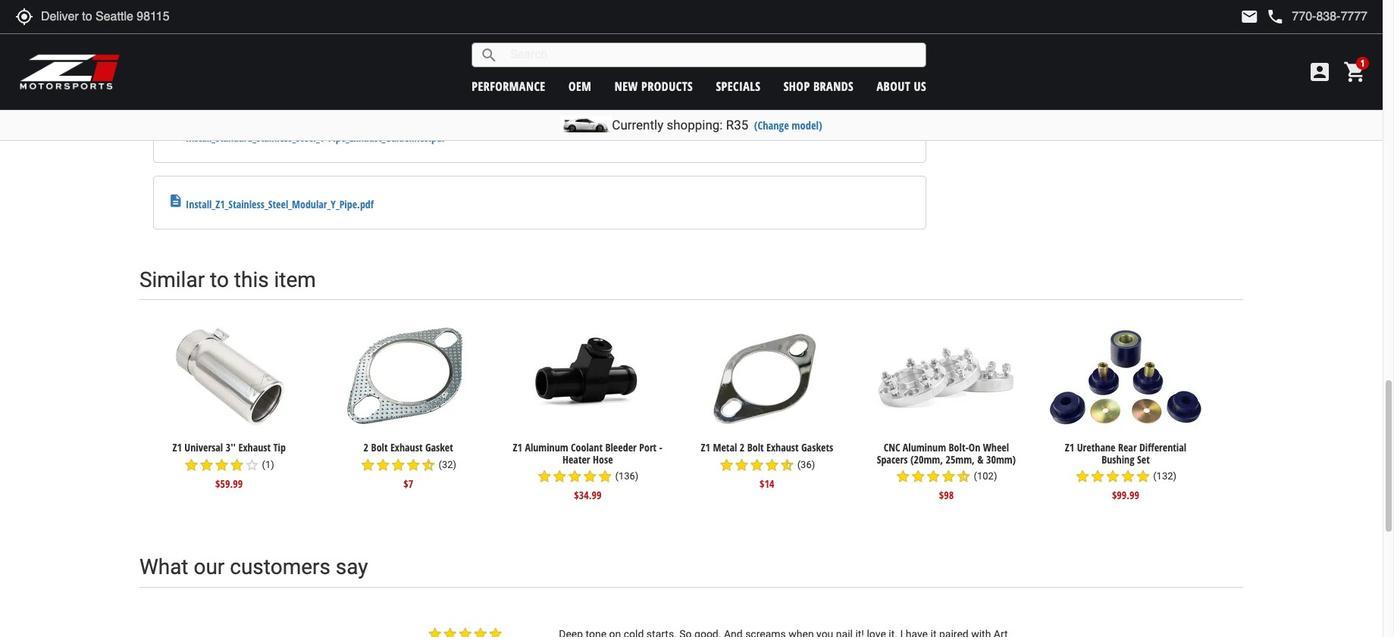 Task type: locate. For each thing, give the bounding box(es) containing it.
0 vertical spatial this
[[269, 5, 293, 23]]

what
[[139, 555, 188, 580]]

on
[[969, 441, 980, 455]]

z1 inside z1 metal 2 bolt exhaust gaskets star star star star star_half (36) $14
[[701, 441, 710, 455]]

brands
[[813, 78, 854, 94]]

2 z1 from the left
[[513, 441, 522, 455]]

1 bolt from the left
[[371, 441, 388, 455]]

1 vertical spatial item
[[274, 267, 316, 292]]

item
[[297, 5, 327, 23], [274, 267, 316, 292]]

0 vertical spatial item
[[297, 5, 327, 23]]

specials link
[[716, 78, 761, 94]]

install
[[139, 5, 180, 23]]

z1 inside z1 universal 3'' exhaust tip star star star star star_border (1) $59.99
[[172, 441, 182, 455]]

exhaust up star_border
[[238, 441, 271, 455]]

aluminum left coolant
[[525, 441, 568, 455]]

exhaust up '(36)'
[[766, 441, 799, 455]]

mail link
[[1241, 8, 1259, 26]]

-
[[659, 441, 663, 455]]

$98
[[939, 488, 954, 503]]

(1)
[[262, 459, 274, 471]]

description install_z1_stainless_steel_modular_y_pipe.pdf
[[168, 193, 374, 211]]

(20mm,
[[910, 452, 943, 467]]

coolant
[[571, 441, 603, 455]]

star_half down the 25mm,
[[956, 469, 971, 484]]

description inside description install_z1_stainless_steel_modular_y_pipe.pdf
[[168, 193, 183, 208]]

1 vertical spatial this
[[234, 267, 269, 292]]

z1 inside z1 urethane rear differential bushing set star star star star star (132) $99.99
[[1065, 441, 1074, 455]]

0 horizontal spatial star_half
[[421, 458, 436, 473]]

(136)
[[615, 471, 639, 483]]

1 description from the top
[[168, 127, 183, 142]]

bolt
[[371, 441, 388, 455], [747, 441, 764, 455]]

products
[[641, 78, 693, 94]]

(36)
[[797, 459, 815, 471]]

search
[[480, 46, 498, 64]]

0 horizontal spatial 2
[[364, 441, 369, 455]]

1 horizontal spatial star_half
[[780, 458, 795, 473]]

1 2 from the left
[[364, 441, 369, 455]]

$7
[[404, 477, 413, 491]]

bushing
[[1102, 452, 1135, 467]]

about
[[877, 78, 911, 94]]

exhaust left "gasket"
[[390, 441, 423, 455]]

0 horizontal spatial aluminum
[[525, 441, 568, 455]]

performance
[[472, 78, 546, 94]]

1 z1 from the left
[[172, 441, 182, 455]]

item right for
[[297, 5, 327, 23]]

gasket
[[425, 441, 453, 455]]

z1 universal 3'' exhaust tip star star star star star_border (1) $59.99
[[172, 441, 286, 491]]

2 inside 2 bolt  exhaust gasket star star star star star_half (32) $7
[[364, 441, 369, 455]]

(change model) link
[[754, 118, 822, 133]]

1 horizontal spatial aluminum
[[903, 441, 946, 455]]

wheel
[[983, 441, 1009, 455]]

star_half
[[421, 458, 436, 473], [780, 458, 795, 473], [956, 469, 971, 484]]

description for description install_standard_stainless_steel_y-pipe_exhaust_guidelines.pdf
[[168, 127, 183, 142]]

2
[[364, 441, 369, 455], [740, 441, 745, 455]]

aluminum right cnc
[[903, 441, 946, 455]]

2 description from the top
[[168, 193, 183, 208]]

hose
[[593, 452, 613, 467]]

1 horizontal spatial exhaust
[[390, 441, 423, 455]]

z1 inside z1 aluminum coolant bleeder port - heater hose star star star star star (136) $34.99
[[513, 441, 522, 455]]

us
[[914, 78, 927, 94]]

0 horizontal spatial bolt
[[371, 441, 388, 455]]

1 horizontal spatial 2
[[740, 441, 745, 455]]

star_half inside 2 bolt  exhaust gasket star star star star star_half (32) $7
[[421, 458, 436, 473]]

this
[[269, 5, 293, 23], [234, 267, 269, 292]]

for
[[246, 5, 265, 23]]

description
[[168, 127, 183, 142], [168, 193, 183, 208]]

0 horizontal spatial exhaust
[[238, 441, 271, 455]]

aluminum inside z1 aluminum coolant bleeder port - heater hose star star star star star (136) $34.99
[[525, 441, 568, 455]]

phone link
[[1266, 8, 1368, 26]]

urethane
[[1077, 441, 1116, 455]]

1 exhaust from the left
[[238, 441, 271, 455]]

z1 left metal
[[701, 441, 710, 455]]

2 2 from the left
[[740, 441, 745, 455]]

2 bolt from the left
[[747, 441, 764, 455]]

z1 for $59.99
[[172, 441, 182, 455]]

shopping_cart link
[[1340, 60, 1368, 84]]

about us
[[877, 78, 927, 94]]

z1
[[172, 441, 182, 455], [513, 441, 522, 455], [701, 441, 710, 455], [1065, 441, 1074, 455]]

shopping:
[[667, 118, 723, 133]]

25mm,
[[946, 452, 975, 467]]

$34.99
[[574, 488, 601, 503]]

1 aluminum from the left
[[525, 441, 568, 455]]

cnc aluminum bolt-on wheel spacers (20mm, 25mm, & 30mm) star star star star star_half (102) $98
[[877, 441, 1016, 503]]

install_z1_stainless_steel_modular_y_pipe.pdf
[[186, 197, 374, 211]]

1 horizontal spatial bolt
[[747, 441, 764, 455]]

4 z1 from the left
[[1065, 441, 1074, 455]]

2 horizontal spatial exhaust
[[766, 441, 799, 455]]

shop brands link
[[784, 78, 854, 94]]

gaskets
[[801, 441, 833, 455]]

&
[[977, 452, 984, 467]]

2 right metal
[[740, 441, 745, 455]]

2 exhaust from the left
[[390, 441, 423, 455]]

star_half left (32) on the left bottom of page
[[421, 458, 436, 473]]

model)
[[792, 118, 822, 133]]

exhaust
[[238, 441, 271, 455], [390, 441, 423, 455], [766, 441, 799, 455]]

bolt right metal
[[747, 441, 764, 455]]

star
[[184, 458, 199, 473], [199, 458, 214, 473], [214, 458, 229, 473], [229, 458, 244, 473], [360, 458, 376, 473], [376, 458, 391, 473], [391, 458, 406, 473], [406, 458, 421, 473], [719, 458, 734, 473], [734, 458, 749, 473], [749, 458, 765, 473], [765, 458, 780, 473], [537, 469, 552, 484], [552, 469, 567, 484], [567, 469, 582, 484], [582, 469, 598, 484], [598, 469, 613, 484], [896, 469, 911, 484], [911, 469, 926, 484], [926, 469, 941, 484], [941, 469, 956, 484], [1075, 469, 1090, 484], [1090, 469, 1105, 484], [1105, 469, 1120, 484], [1120, 469, 1136, 484], [1136, 469, 1151, 484]]

description inside description install_standard_stainless_steel_y-pipe_exhaust_guidelines.pdf
[[168, 127, 183, 142]]

aluminum inside cnc aluminum bolt-on wheel spacers (20mm, 25mm, & 30mm) star star star star star_half (102) $98
[[903, 441, 946, 455]]

bleeder
[[605, 441, 637, 455]]

2 aluminum from the left
[[903, 441, 946, 455]]

rear
[[1118, 441, 1137, 455]]

2 left "gasket"
[[364, 441, 369, 455]]

this right for
[[269, 5, 293, 23]]

z1 left universal on the left bottom of page
[[172, 441, 182, 455]]

3 exhaust from the left
[[766, 441, 799, 455]]

item right to
[[274, 267, 316, 292]]

0 vertical spatial description
[[168, 127, 183, 142]]

exhaust inside z1 metal 2 bolt exhaust gaskets star star star star star_half (36) $14
[[766, 441, 799, 455]]

aluminum
[[525, 441, 568, 455], [903, 441, 946, 455]]

this right to
[[234, 267, 269, 292]]

2 horizontal spatial star_half
[[956, 469, 971, 484]]

1 vertical spatial description
[[168, 193, 183, 208]]

star_half left '(36)'
[[780, 458, 795, 473]]

oem
[[569, 78, 592, 94]]

bolt inside z1 metal 2 bolt exhaust gaskets star star star star star_half (36) $14
[[747, 441, 764, 455]]

2 bolt  exhaust gasket star star star star star_half (32) $7
[[360, 441, 456, 491]]

z1 left urethane at right bottom
[[1065, 441, 1074, 455]]

bolt left "gasket"
[[371, 441, 388, 455]]

currently shopping: r35 (change model)
[[612, 118, 822, 133]]

z1 left heater
[[513, 441, 522, 455]]

what our customers say
[[139, 555, 368, 580]]

bolt inside 2 bolt  exhaust gasket star star star star star_half (32) $7
[[371, 441, 388, 455]]

3 z1 from the left
[[701, 441, 710, 455]]



Task type: vqa. For each thing, say whether or not it's contained in the screenshot.


Task type: describe. For each thing, give the bounding box(es) containing it.
pipe_exhaust_guidelines.pdf
[[328, 131, 445, 145]]

metal
[[713, 441, 737, 455]]

similar
[[139, 267, 205, 292]]

our
[[194, 555, 225, 580]]

tip
[[273, 441, 286, 455]]

bolt-
[[949, 441, 969, 455]]

universal
[[184, 441, 223, 455]]

30mm)
[[986, 452, 1016, 467]]

description for description install_z1_stainless_steel_modular_y_pipe.pdf
[[168, 193, 183, 208]]

$14
[[760, 477, 774, 491]]

shopping_cart
[[1343, 60, 1368, 84]]

cnc
[[884, 441, 900, 455]]

say
[[336, 555, 368, 580]]

z1 urethane rear differential bushing set star star star star star (132) $99.99
[[1065, 441, 1187, 503]]

aluminum for star
[[525, 441, 568, 455]]

(102)
[[974, 471, 997, 483]]

exhaust inside 2 bolt  exhaust gasket star star star star star_half (32) $7
[[390, 441, 423, 455]]

mail
[[1241, 8, 1259, 26]]

(132)
[[1153, 471, 1177, 483]]

2 inside z1 metal 2 bolt exhaust gaskets star star star star star_half (36) $14
[[740, 441, 745, 455]]

star_border
[[244, 458, 260, 473]]

heater
[[563, 452, 590, 467]]

description install_standard_stainless_steel_y-pipe_exhaust_guidelines.pdf
[[168, 127, 445, 145]]

phone
[[1266, 8, 1285, 26]]

spacers
[[877, 452, 908, 467]]

(change
[[754, 118, 789, 133]]

oem link
[[569, 78, 592, 94]]

z1 metal 2 bolt exhaust gaskets star star star star star_half (36) $14
[[701, 441, 833, 491]]

star_half inside z1 metal 2 bolt exhaust gaskets star star star star star_half (36) $14
[[780, 458, 795, 473]]

currently
[[612, 118, 664, 133]]

mail phone
[[1241, 8, 1285, 26]]

z1 motorsports logo image
[[19, 53, 121, 91]]

performance link
[[472, 78, 546, 94]]

r35
[[726, 118, 748, 133]]

account_box link
[[1304, 60, 1336, 84]]

new products link
[[615, 78, 693, 94]]

differential
[[1140, 441, 1187, 455]]

exhaust inside z1 universal 3'' exhaust tip star star star star star_border (1) $59.99
[[238, 441, 271, 455]]

Search search field
[[498, 43, 926, 67]]

about us link
[[877, 78, 927, 94]]

to
[[210, 267, 229, 292]]

$59.99
[[215, 477, 243, 491]]

port
[[639, 441, 657, 455]]

aluminum for &
[[903, 441, 946, 455]]

install_standard_stainless_steel_y-
[[186, 131, 328, 145]]

my_location
[[15, 8, 33, 26]]

customers
[[230, 555, 330, 580]]

3''
[[226, 441, 236, 455]]

star_half inside cnc aluminum bolt-on wheel spacers (20mm, 25mm, & 30mm) star star star star star_half (102) $98
[[956, 469, 971, 484]]

manuals
[[184, 5, 242, 23]]

z1 aluminum coolant bleeder port - heater hose star star star star star (136) $34.99
[[513, 441, 663, 503]]

specials
[[716, 78, 761, 94]]

z1 for star
[[513, 441, 522, 455]]

similar to this item
[[139, 267, 316, 292]]

install manuals for this item
[[139, 5, 327, 23]]

new
[[615, 78, 638, 94]]

shop
[[784, 78, 810, 94]]

$99.99
[[1112, 488, 1140, 503]]

(32)
[[439, 459, 456, 471]]

new products
[[615, 78, 693, 94]]

z1 for (36)
[[701, 441, 710, 455]]

account_box
[[1308, 60, 1332, 84]]

shop brands
[[784, 78, 854, 94]]

set
[[1137, 452, 1150, 467]]

z1 for (132)
[[1065, 441, 1074, 455]]



